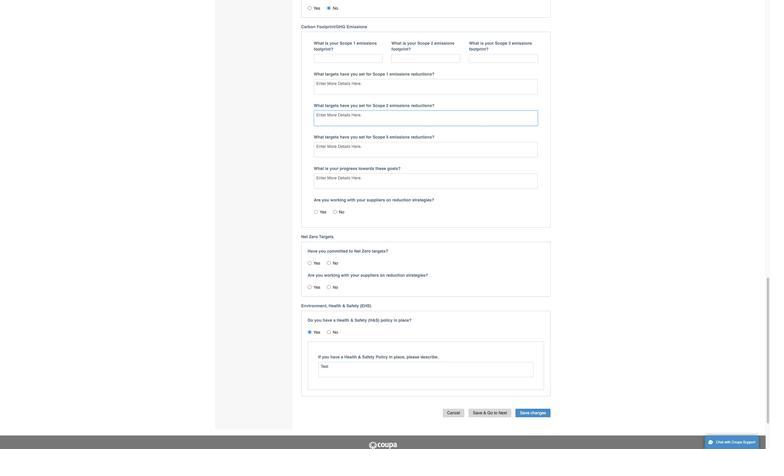 Task type: vqa. For each thing, say whether or not it's contained in the screenshot.
What targets have you set for Scope 2 emissions reductions?
yes



Task type: locate. For each thing, give the bounding box(es) containing it.
health for if
[[345, 355, 357, 360]]

save & go to next button
[[469, 410, 512, 418]]

0 vertical spatial 1
[[354, 41, 356, 46]]

reductions? up what targets have you set for scope 3 emissions reductions? text field
[[411, 135, 435, 140]]

save left changes
[[521, 411, 530, 416]]

3 reductions? from the top
[[411, 135, 435, 140]]

0 horizontal spatial on
[[380, 273, 385, 278]]

have for do you have a health & safety (h&s) policy in place?
[[323, 318, 332, 323]]

2 footprint? from the left
[[392, 47, 411, 51]]

1 vertical spatial for
[[366, 103, 372, 108]]

goals?
[[388, 167, 401, 171]]

yes down the have
[[314, 261, 321, 266]]

safety for policy
[[363, 355, 375, 360]]

2
[[431, 41, 434, 46], [387, 103, 389, 108]]

1 vertical spatial reduction
[[387, 273, 405, 278]]

next
[[499, 411, 508, 416]]

is up what is your scope 2 emissions footprint? text box
[[403, 41, 407, 46]]

1 vertical spatial net
[[354, 249, 361, 254]]

what for what is your scope 1 emissions footprint?
[[314, 41, 324, 46]]

are you working with your suppliers on reduction strategies?
[[314, 198, 435, 203], [308, 273, 428, 278]]

footprint? up what is your scope 2 emissions footprint? text box
[[392, 47, 411, 51]]

emissions inside what is your scope 2 emissions footprint?
[[435, 41, 455, 46]]

0 horizontal spatial in
[[389, 355, 393, 360]]

1 horizontal spatial to
[[495, 411, 498, 416]]

zero left targets?
[[362, 249, 371, 254]]

is for what is your scope 1 emissions footprint?
[[325, 41, 329, 46]]

set for 2
[[359, 103, 365, 108]]

to
[[349, 249, 353, 254], [495, 411, 498, 416]]

set for 1
[[359, 72, 365, 77]]

place?
[[399, 318, 412, 323]]

footprint? inside what is your scope 1 emissions footprint?
[[314, 47, 334, 51]]

0 vertical spatial reduction
[[393, 198, 412, 203]]

0 horizontal spatial 2
[[387, 103, 389, 108]]

0 horizontal spatial footprint?
[[314, 47, 334, 51]]

what targets have you set for scope 2 emissions reductions?
[[314, 103, 435, 108]]

0 vertical spatial with
[[348, 198, 356, 203]]

environment,
[[301, 304, 328, 309]]

a right the if
[[341, 355, 344, 360]]

what for what is your scope 2 emissions footprint?
[[392, 41, 402, 46]]

None radio
[[308, 6, 312, 10], [333, 210, 337, 214], [308, 331, 312, 335], [327, 331, 331, 335], [308, 6, 312, 10], [333, 210, 337, 214], [308, 331, 312, 335], [327, 331, 331, 335]]

1
[[354, 41, 356, 46], [387, 72, 389, 77]]

footprint? inside what is your scope 3 emissions footprint?
[[470, 47, 489, 51]]

&
[[343, 304, 346, 309], [351, 318, 354, 323], [358, 355, 361, 360], [484, 411, 487, 416]]

save left go
[[473, 411, 483, 416]]

0 vertical spatial in
[[394, 318, 398, 323]]

carbon footprint/ghg emissions
[[301, 24, 367, 29]]

progress
[[340, 167, 358, 171]]

1 vertical spatial on
[[380, 273, 385, 278]]

emissions
[[357, 41, 377, 46], [435, 41, 455, 46], [512, 41, 533, 46], [390, 72, 410, 77], [390, 103, 410, 108], [390, 135, 410, 140]]

safety left the (h&s)
[[355, 318, 367, 323]]

2 for from the top
[[366, 103, 372, 108]]

are
[[314, 198, 321, 203], [308, 273, 315, 278]]

& left go
[[484, 411, 487, 416]]

what is your scope 1 emissions footprint?
[[314, 41, 377, 51]]

2 vertical spatial health
[[345, 355, 357, 360]]

footprint? inside what is your scope 2 emissions footprint?
[[392, 47, 411, 51]]

have for what targets have you set for scope 1 emissions reductions?
[[340, 72, 350, 77]]

0 vertical spatial to
[[349, 249, 353, 254]]

what inside what is your scope 1 emissions footprint?
[[314, 41, 324, 46]]

strategies?
[[413, 198, 435, 203], [406, 273, 428, 278]]

targets?
[[372, 249, 389, 254]]

scope inside what is your scope 1 emissions footprint?
[[340, 41, 352, 46]]

reductions? up what targets have you set for scope 2 emissions reductions? text field
[[411, 103, 435, 108]]

footprint/ghg
[[317, 24, 346, 29]]

0 vertical spatial on
[[387, 198, 392, 203]]

2 save from the left
[[521, 411, 530, 416]]

in
[[394, 318, 398, 323], [389, 355, 393, 360]]

footprint? for what is your scope 3 emissions footprint?
[[470, 47, 489, 51]]

to right go
[[495, 411, 498, 416]]

committed
[[327, 249, 348, 254]]

1 vertical spatial health
[[337, 318, 350, 323]]

you
[[351, 72, 358, 77], [351, 103, 358, 108], [351, 135, 358, 140], [322, 198, 330, 203], [319, 249, 326, 254], [316, 273, 323, 278], [315, 318, 322, 323], [322, 355, 330, 360]]

what
[[314, 41, 324, 46], [392, 41, 402, 46], [470, 41, 480, 46], [314, 72, 324, 77], [314, 103, 324, 108], [314, 135, 324, 140], [314, 167, 324, 171]]

to right the committed
[[349, 249, 353, 254]]

2 reductions? from the top
[[411, 103, 435, 108]]

1 vertical spatial are
[[308, 273, 315, 278]]

0 vertical spatial zero
[[309, 235, 318, 240]]

with
[[348, 198, 356, 203], [341, 273, 350, 278], [725, 441, 731, 445]]

1 horizontal spatial zero
[[362, 249, 371, 254]]

for for 3
[[366, 135, 372, 140]]

If you have a Health & Safety Policy in place, please describe. text field
[[319, 363, 534, 378]]

0 horizontal spatial net
[[301, 235, 308, 240]]

0 horizontal spatial 1
[[354, 41, 356, 46]]

2 vertical spatial safety
[[363, 355, 375, 360]]

2 vertical spatial targets
[[325, 135, 339, 140]]

emissions inside what is your scope 1 emissions footprint?
[[357, 41, 377, 46]]

1 horizontal spatial save
[[521, 411, 530, 416]]

footprint? for what is your scope 1 emissions footprint?
[[314, 47, 334, 51]]

have for what targets have you set for scope 3 emissions reductions?
[[340, 135, 350, 140]]

emissions inside what is your scope 3 emissions footprint?
[[512, 41, 533, 46]]

if you have a health & safety policy in place, please describe.
[[319, 355, 439, 360]]

targets
[[325, 72, 339, 77], [325, 103, 339, 108], [325, 135, 339, 140]]

0 vertical spatial strategies?
[[413, 198, 435, 203]]

1 footprint? from the left
[[314, 47, 334, 51]]

1 horizontal spatial a
[[341, 355, 344, 360]]

footprint? down footprint/ghg
[[314, 47, 334, 51]]

0 vertical spatial reductions?
[[411, 72, 435, 77]]

1 vertical spatial suppliers
[[361, 273, 379, 278]]

0 vertical spatial are
[[314, 198, 321, 203]]

1 horizontal spatial footprint?
[[392, 47, 411, 51]]

safety
[[347, 304, 359, 309], [355, 318, 367, 323], [363, 355, 375, 360]]

in left place, in the right of the page
[[389, 355, 393, 360]]

2 horizontal spatial footprint?
[[470, 47, 489, 51]]

no
[[333, 6, 338, 11], [339, 210, 345, 215], [333, 261, 338, 266], [333, 286, 338, 290], [333, 331, 338, 335]]

yes
[[314, 6, 321, 11], [320, 210, 327, 215], [314, 261, 321, 266], [314, 286, 321, 290], [314, 331, 321, 335]]

None radio
[[327, 6, 331, 10], [314, 210, 318, 214], [308, 262, 312, 265], [327, 262, 331, 265], [308, 286, 312, 290], [327, 286, 331, 290], [327, 6, 331, 10], [314, 210, 318, 214], [308, 262, 312, 265], [327, 262, 331, 265], [308, 286, 312, 290], [327, 286, 331, 290]]

these
[[376, 167, 387, 171]]

zero left targets
[[309, 235, 318, 240]]

yes up the if
[[314, 331, 321, 335]]

net up the have
[[301, 235, 308, 240]]

is up what is your scope 3 emissions footprint? "text box"
[[481, 41, 484, 46]]

scope inside what is your scope 3 emissions footprint?
[[495, 41, 508, 46]]

what for what targets have you set for scope 2 emissions reductions?
[[314, 103, 324, 108]]

have for what targets have you set for scope 2 emissions reductions?
[[340, 103, 350, 108]]

net right the committed
[[354, 249, 361, 254]]

with inside button
[[725, 441, 731, 445]]

1 vertical spatial zero
[[362, 249, 371, 254]]

1 vertical spatial targets
[[325, 103, 339, 108]]

footprint?
[[314, 47, 334, 51], [392, 47, 411, 51], [470, 47, 489, 51]]

2 set from the top
[[359, 103, 365, 108]]

emissions down the emissions
[[357, 41, 377, 46]]

emissions up what targets have you set for scope 1 emissions reductions? text field
[[390, 72, 410, 77]]

2 vertical spatial set
[[359, 135, 365, 140]]

chat with coupa support button
[[705, 436, 760, 450]]

your inside what is your scope 2 emissions footprint?
[[408, 41, 417, 46]]

for for 2
[[366, 103, 372, 108]]

1 inside what is your scope 1 emissions footprint?
[[354, 41, 356, 46]]

reduction
[[393, 198, 412, 203], [387, 273, 405, 278]]

1 for from the top
[[366, 72, 372, 77]]

is inside what is your scope 1 emissions footprint?
[[325, 41, 329, 46]]

safety left policy
[[363, 355, 375, 360]]

0 horizontal spatial zero
[[309, 235, 318, 240]]

your inside what is your scope 3 emissions footprint?
[[485, 41, 494, 46]]

1 vertical spatial reductions?
[[411, 103, 435, 108]]

yes up carbon
[[314, 6, 321, 11]]

is inside what is your scope 2 emissions footprint?
[[403, 41, 407, 46]]

0 vertical spatial a
[[334, 318, 336, 323]]

1 horizontal spatial in
[[394, 318, 398, 323]]

scope
[[340, 41, 352, 46], [418, 41, 430, 46], [495, 41, 508, 46], [373, 72, 385, 77], [373, 103, 385, 108], [373, 135, 385, 140]]

1 vertical spatial strategies?
[[406, 273, 428, 278]]

2 vertical spatial for
[[366, 135, 372, 140]]

1 horizontal spatial on
[[387, 198, 392, 203]]

do
[[308, 318, 313, 323]]

1 horizontal spatial net
[[354, 249, 361, 254]]

2 inside what is your scope 2 emissions footprint?
[[431, 41, 434, 46]]

save for save changes
[[521, 411, 530, 416]]

what for what is your scope 3 emissions footprint?
[[470, 41, 480, 46]]

0 horizontal spatial 3
[[387, 135, 389, 140]]

1 targets from the top
[[325, 72, 339, 77]]

0 vertical spatial suppliers
[[367, 198, 385, 203]]

is for what is your scope 2 emissions footprint?
[[403, 41, 407, 46]]

is inside what is your scope 3 emissions footprint?
[[481, 41, 484, 46]]

1 reductions? from the top
[[411, 72, 435, 77]]

0 vertical spatial are you working with your suppliers on reduction strategies?
[[314, 198, 435, 203]]

is
[[325, 41, 329, 46], [403, 41, 407, 46], [481, 41, 484, 46], [325, 167, 329, 171]]

emissions up what is your scope 2 emissions footprint? text box
[[435, 41, 455, 46]]

zero
[[309, 235, 318, 240], [362, 249, 371, 254]]

What is your progress towards these goals? text field
[[314, 174, 538, 189]]

0 vertical spatial 2
[[431, 41, 434, 46]]

have
[[340, 72, 350, 77], [340, 103, 350, 108], [340, 135, 350, 140], [323, 318, 332, 323], [331, 355, 340, 360]]

what for what targets have you set for scope 3 emissions reductions?
[[314, 135, 324, 140]]

1 set from the top
[[359, 72, 365, 77]]

3
[[509, 41, 511, 46], [387, 135, 389, 140]]

scope inside what is your scope 2 emissions footprint?
[[418, 41, 430, 46]]

0 vertical spatial set
[[359, 72, 365, 77]]

What targets have you set for Scope 3 emissions reductions? text field
[[314, 142, 538, 158]]

go
[[488, 411, 493, 416]]

on
[[387, 198, 392, 203], [380, 273, 385, 278]]

emissions up what targets have you set for scope 3 emissions reductions? text field
[[390, 135, 410, 140]]

to inside button
[[495, 411, 498, 416]]

0 vertical spatial for
[[366, 72, 372, 77]]

a down environment, health & safety (ehs)
[[334, 318, 336, 323]]

1 vertical spatial to
[[495, 411, 498, 416]]

2 targets from the top
[[325, 103, 339, 108]]

1 vertical spatial are you working with your suppliers on reduction strategies?
[[308, 273, 428, 278]]

reductions?
[[411, 72, 435, 77], [411, 103, 435, 108], [411, 135, 435, 140]]

0 vertical spatial targets
[[325, 72, 339, 77]]

1 save from the left
[[473, 411, 483, 416]]

describe.
[[421, 355, 439, 360]]

suppliers
[[367, 198, 385, 203], [361, 273, 379, 278]]

working
[[331, 198, 346, 203], [324, 273, 340, 278]]

in right the policy
[[394, 318, 398, 323]]

3 footprint? from the left
[[470, 47, 489, 51]]

What is your Scope 3 emissions footprint? text field
[[470, 54, 538, 63]]

3 set from the top
[[359, 135, 365, 140]]

is down footprint/ghg
[[325, 41, 329, 46]]

1 vertical spatial set
[[359, 103, 365, 108]]

towards
[[359, 167, 375, 171]]

1 vertical spatial a
[[341, 355, 344, 360]]

footprint? up what is your scope 3 emissions footprint? "text box"
[[470, 47, 489, 51]]

health
[[329, 304, 342, 309], [337, 318, 350, 323], [345, 355, 357, 360]]

1 horizontal spatial 3
[[509, 41, 511, 46]]

3 targets from the top
[[325, 135, 339, 140]]

0 vertical spatial working
[[331, 198, 346, 203]]

what inside what is your scope 3 emissions footprint?
[[470, 41, 480, 46]]

your inside what is your scope 1 emissions footprint?
[[330, 41, 339, 46]]

targets
[[319, 235, 334, 240]]

safety left (ehs)
[[347, 304, 359, 309]]

0 horizontal spatial save
[[473, 411, 483, 416]]

& down environment, health & safety (ehs)
[[351, 318, 354, 323]]

1 horizontal spatial 1
[[387, 72, 389, 77]]

have
[[308, 249, 318, 254]]

2 vertical spatial with
[[725, 441, 731, 445]]

for
[[366, 72, 372, 77], [366, 103, 372, 108], [366, 135, 372, 140]]

set
[[359, 72, 365, 77], [359, 103, 365, 108], [359, 135, 365, 140]]

0 vertical spatial 3
[[509, 41, 511, 46]]

reductions? for what targets have you set for scope 1 emissions reductions?
[[411, 72, 435, 77]]

2 vertical spatial reductions?
[[411, 135, 435, 140]]

targets for what targets have you set for scope 1 emissions reductions?
[[325, 72, 339, 77]]

net
[[301, 235, 308, 240], [354, 249, 361, 254]]

1 vertical spatial safety
[[355, 318, 367, 323]]

1 vertical spatial 2
[[387, 103, 389, 108]]

yes up targets
[[320, 210, 327, 215]]

0 vertical spatial net
[[301, 235, 308, 240]]

what is your scope 2 emissions footprint?
[[392, 41, 455, 51]]

cancel
[[448, 411, 460, 416]]

save
[[473, 411, 483, 416], [521, 411, 530, 416]]

what inside what is your scope 2 emissions footprint?
[[392, 41, 402, 46]]

reductions? up what targets have you set for scope 1 emissions reductions? text field
[[411, 72, 435, 77]]

0 vertical spatial health
[[329, 304, 342, 309]]

your
[[330, 41, 339, 46], [408, 41, 417, 46], [485, 41, 494, 46], [330, 167, 339, 171], [357, 198, 366, 203], [351, 273, 360, 278]]

0 horizontal spatial to
[[349, 249, 353, 254]]

What targets have you set for Scope 1 emissions reductions? text field
[[314, 79, 538, 95]]

save & go to next
[[473, 411, 508, 416]]

save for save & go to next
[[473, 411, 483, 416]]

is left progress
[[325, 167, 329, 171]]

1 horizontal spatial 2
[[431, 41, 434, 46]]

0 horizontal spatial a
[[334, 318, 336, 323]]

3 for from the top
[[366, 135, 372, 140]]

emissions up what is your scope 3 emissions footprint? "text box"
[[512, 41, 533, 46]]

a
[[334, 318, 336, 323], [341, 355, 344, 360]]



Task type: describe. For each thing, give the bounding box(es) containing it.
to for net
[[349, 249, 353, 254]]

your for what is your progress towards these goals?
[[330, 167, 339, 171]]

1 vertical spatial with
[[341, 273, 350, 278]]

please
[[407, 355, 420, 360]]

3 inside what is your scope 3 emissions footprint?
[[509, 41, 511, 46]]

is for what is your progress towards these goals?
[[325, 167, 329, 171]]

save changes
[[521, 411, 547, 416]]

(ehs)
[[360, 304, 372, 309]]

1 vertical spatial 3
[[387, 135, 389, 140]]

policy
[[376, 355, 388, 360]]

1 vertical spatial in
[[389, 355, 393, 360]]

& up the do you have a health & safety (h&s) policy in place?
[[343, 304, 346, 309]]

safety for (h&s)
[[355, 318, 367, 323]]

coupa supplier portal image
[[368, 442, 398, 450]]

environment, health & safety (ehs)
[[301, 304, 372, 309]]

place,
[[394, 355, 406, 360]]

your for what is your scope 2 emissions footprint?
[[408, 41, 417, 46]]

What targets have you set for Scope 2 emissions reductions? text field
[[314, 111, 538, 126]]

set for 3
[[359, 135, 365, 140]]

what for what is your progress towards these goals?
[[314, 167, 324, 171]]

net zero targets
[[301, 235, 334, 240]]

chat with coupa support
[[717, 441, 756, 445]]

1 vertical spatial working
[[324, 273, 340, 278]]

What is your Scope 2 emissions footprint? text field
[[392, 54, 461, 63]]

save changes button
[[516, 410, 551, 418]]

do you have a health & safety (h&s) policy in place?
[[308, 318, 412, 323]]

emissions
[[347, 24, 367, 29]]

reductions? for what targets have you set for scope 2 emissions reductions?
[[411, 103, 435, 108]]

(h&s)
[[368, 318, 380, 323]]

a for do
[[334, 318, 336, 323]]

a for if
[[341, 355, 344, 360]]

0 vertical spatial safety
[[347, 304, 359, 309]]

is for what is your scope 3 emissions footprint?
[[481, 41, 484, 46]]

targets for what targets have you set for scope 3 emissions reductions?
[[325, 135, 339, 140]]

footprint? for what is your scope 2 emissions footprint?
[[392, 47, 411, 51]]

1 vertical spatial 1
[[387, 72, 389, 77]]

to for next
[[495, 411, 498, 416]]

cancel link
[[443, 410, 465, 418]]

for for 1
[[366, 72, 372, 77]]

targets for what targets have you set for scope 2 emissions reductions?
[[325, 103, 339, 108]]

what targets have you set for scope 3 emissions reductions?
[[314, 135, 435, 140]]

if
[[319, 355, 321, 360]]

& left policy
[[358, 355, 361, 360]]

what is your scope 3 emissions footprint?
[[470, 41, 533, 51]]

what is your progress towards these goals?
[[314, 167, 401, 171]]

your for what is your scope 3 emissions footprint?
[[485, 41, 494, 46]]

what targets have you set for scope 1 emissions reductions?
[[314, 72, 435, 77]]

support
[[744, 441, 756, 445]]

carbon
[[301, 24, 316, 29]]

chat
[[717, 441, 724, 445]]

have you committed to net zero targets?
[[308, 249, 389, 254]]

What is your Scope 1 emissions footprint? text field
[[314, 54, 383, 63]]

policy
[[381, 318, 393, 323]]

yes up environment,
[[314, 286, 321, 290]]

reductions? for what targets have you set for scope 3 emissions reductions?
[[411, 135, 435, 140]]

emissions up what targets have you set for scope 2 emissions reductions? text field
[[390, 103, 410, 108]]

& inside button
[[484, 411, 487, 416]]

what for what targets have you set for scope 1 emissions reductions?
[[314, 72, 324, 77]]

your for what is your scope 1 emissions footprint?
[[330, 41, 339, 46]]

coupa
[[732, 441, 743, 445]]

changes
[[531, 411, 547, 416]]

health for do
[[337, 318, 350, 323]]

have for if you have a health & safety policy in place, please describe.
[[331, 355, 340, 360]]



